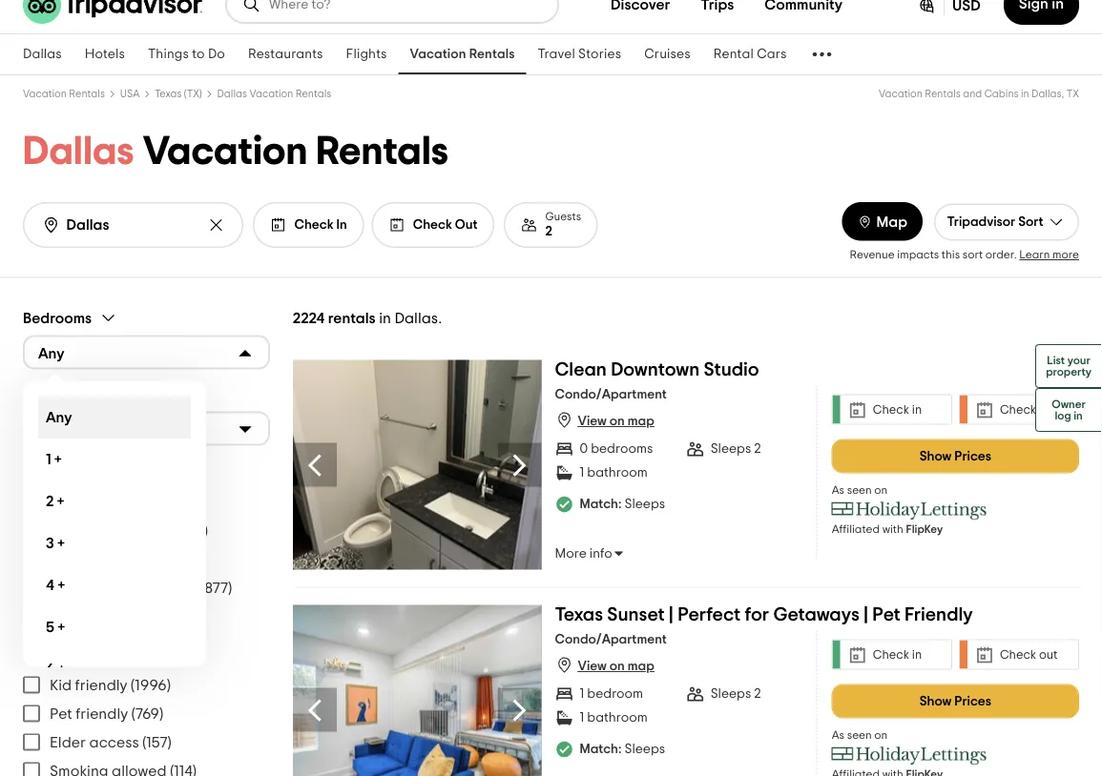 Task type: vqa. For each thing, say whether or not it's contained in the screenshot.
bottom prices
yes



Task type: locate. For each thing, give the bounding box(es) containing it.
condo/apartment down sunset
[[555, 634, 667, 647]]

2 match: from the top
[[580, 743, 622, 756]]

vacation rentals link down search search box
[[398, 34, 526, 74]]

+ right 3
[[57, 536, 65, 551]]

6 +
[[46, 662, 65, 677]]

2 check in from the top
[[873, 649, 922, 661]]

cruises
[[644, 48, 691, 61]]

do
[[208, 48, 225, 61]]

1 map from the top
[[628, 415, 654, 428]]

vacation rentals and cabins in dallas, tx
[[879, 89, 1079, 99]]

cabins
[[984, 89, 1019, 99]]

1 vertical spatial as
[[832, 730, 845, 742]]

2 prices from the top
[[954, 695, 991, 709]]

1 vertical spatial condo/apartment
[[555, 634, 667, 647]]

1 as seen on from the top
[[832, 485, 888, 497]]

texas left (tx)
[[155, 89, 182, 99]]

0 horizontal spatial |
[[669, 605, 674, 625]]

1 prices from the top
[[954, 450, 991, 463]]

2 down texas sunset | perfect for getaways | pet friendly link
[[754, 688, 761, 701]]

1 vertical spatial check out
[[1000, 649, 1058, 661]]

2 group from the top
[[23, 385, 270, 446]]

1 sleeps 2 from the top
[[711, 443, 761, 456]]

air conditioning (2070)
[[50, 523, 208, 539]]

1 vertical spatial texas
[[555, 605, 603, 625]]

1 group from the top
[[23, 309, 270, 690]]

learn more link
[[1019, 250, 1079, 261]]

2 down guests
[[545, 225, 552, 239]]

match: sleeps up info at the right bottom of page
[[580, 498, 665, 511]]

1 vertical spatial as seen on
[[832, 730, 888, 742]]

0 vertical spatial vacation rentals link
[[398, 34, 526, 74]]

+ for 6 +
[[58, 662, 65, 677]]

show all button
[[23, 610, 79, 629]]

2 as from the top
[[832, 730, 845, 742]]

1 vertical spatial view
[[578, 660, 607, 674]]

2 condo/apartment from the top
[[555, 634, 667, 647]]

view on map button
[[555, 411, 654, 430], [555, 656, 654, 675]]

0 vertical spatial as
[[832, 485, 845, 497]]

1 out from the top
[[1039, 404, 1058, 416]]

1 vertical spatial vacation rentals link
[[23, 89, 105, 99]]

elder
[[50, 735, 86, 751]]

Search search field
[[66, 216, 192, 234]]

search image up restaurants
[[242, 0, 261, 14]]

0 vertical spatial vacation rentals
[[410, 48, 515, 61]]

+ for 3 +
[[57, 536, 65, 551]]

any down the bedrooms
[[38, 346, 64, 361]]

1 show prices button from the top
[[832, 439, 1079, 474]]

any button
[[23, 335, 270, 370]]

check in for clean downtown studio
[[873, 404, 922, 416]]

1 horizontal spatial pet
[[872, 605, 901, 625]]

vacation down search search box
[[410, 48, 466, 61]]

things
[[148, 48, 189, 61]]

2
[[545, 225, 552, 239], [754, 443, 761, 456], [46, 494, 54, 509], [754, 688, 761, 701]]

flights link
[[335, 34, 398, 74]]

1 check in from the top
[[873, 404, 922, 416]]

seen for clean downtown studio
[[847, 485, 872, 497]]

dallas down usa link
[[23, 132, 134, 172]]

dallas vacation rentals link
[[217, 89, 331, 99]]

travel stories link
[[526, 34, 633, 74]]

internet
[[50, 495, 104, 510]]

1 1 bathroom from the top
[[580, 466, 648, 480]]

rentals
[[328, 311, 376, 326]]

1 horizontal spatial search image
[[242, 0, 261, 14]]

dallas.
[[394, 311, 442, 326]]

1 vertical spatial view on map
[[578, 660, 654, 674]]

vacation left and
[[879, 89, 923, 99]]

owner log in button
[[1035, 388, 1102, 432]]

2 vertical spatial dallas
[[23, 132, 134, 172]]

|
[[669, 605, 674, 625], [864, 605, 868, 625]]

+ for 4 +
[[58, 578, 65, 593]]

1 down 0
[[580, 466, 584, 480]]

show prices up flipkey
[[920, 450, 991, 463]]

show prices button down 'friendly' on the right bottom of page
[[832, 685, 1079, 719]]

any inside dropdown button
[[38, 346, 64, 361]]

map
[[628, 415, 654, 428], [628, 660, 654, 674]]

view up "1 bedroom"
[[578, 660, 607, 674]]

0 vertical spatial map
[[628, 415, 654, 428]]

0 vertical spatial sleeps 2
[[711, 443, 761, 456]]

0 horizontal spatial vacation rentals link
[[23, 89, 105, 99]]

conditioning
[[72, 523, 163, 539]]

studio
[[704, 360, 759, 379]]

match:
[[580, 498, 622, 511], [580, 743, 622, 756]]

friendly up 'pet friendly (769)'
[[75, 678, 127, 693]]

show prices button up flipkey
[[832, 439, 1079, 474]]

things to do link
[[136, 34, 237, 74]]

2 inside guests 2
[[545, 225, 552, 239]]

1 vertical spatial seen
[[847, 730, 872, 742]]

dallas,
[[1032, 89, 1064, 99]]

seen
[[847, 485, 872, 497], [847, 730, 872, 742]]

0 vertical spatial check in
[[873, 404, 922, 416]]

0 vertical spatial texas
[[155, 89, 182, 99]]

1 bathroom for bedroom
[[580, 712, 648, 725]]

None search field
[[227, 0, 557, 22]]

1 match: from the top
[[580, 498, 622, 511]]

0 vertical spatial show prices button
[[832, 439, 1079, 474]]

1 vertical spatial menu
[[23, 671, 270, 777]]

1 vertical spatial sleeps 2
[[711, 688, 761, 701]]

0 horizontal spatial search image
[[42, 216, 61, 235]]

perfect
[[678, 605, 741, 625]]

in inside owner log in
[[1074, 410, 1083, 422]]

2 show prices from the top
[[920, 695, 991, 709]]

bathroom down 0 bedrooms
[[587, 466, 648, 480]]

dallas right (tx)
[[217, 89, 247, 99]]

vacation
[[410, 48, 466, 61], [23, 89, 67, 99], [249, 89, 293, 99], [879, 89, 923, 99], [143, 132, 308, 172]]

1 show prices from the top
[[920, 450, 991, 463]]

1 horizontal spatial |
[[864, 605, 868, 625]]

dallas vacation rentals down dallas vacation rentals link
[[23, 132, 449, 172]]

3 group from the top
[[23, 461, 270, 629]]

vacation inside vacation rentals link
[[410, 48, 466, 61]]

1 holidaylettings.com logo image from the top
[[832, 501, 987, 521]]

rentals left and
[[925, 89, 961, 99]]

bathroom down bedroom
[[587, 712, 648, 725]]

2 check out from the top
[[1000, 649, 1058, 661]]

1 seen from the top
[[847, 485, 872, 497]]

show down 'friendly' on the right bottom of page
[[920, 695, 952, 709]]

show prices down 'friendly' on the right bottom of page
[[920, 695, 991, 709]]

pet friendly (769)
[[50, 707, 163, 722]]

1 bathroom
[[580, 466, 648, 480], [580, 712, 648, 725]]

rentals up in
[[316, 132, 449, 172]]

2 1 bathroom from the top
[[580, 712, 648, 725]]

1 vertical spatial holidaylettings.com logo image
[[832, 747, 987, 766]]

clean downtown studio
[[555, 360, 759, 379]]

group
[[23, 309, 270, 690], [23, 385, 270, 446], [23, 461, 270, 629], [23, 645, 270, 777]]

1 horizontal spatial texas
[[555, 605, 603, 625]]

friendly down the kid friendly (1996)
[[76, 707, 128, 722]]

vacation rentals down search search box
[[410, 48, 515, 61]]

1 view from the top
[[578, 415, 607, 428]]

match: down "1 bedroom"
[[580, 743, 622, 756]]

show up flipkey
[[920, 450, 952, 463]]

search image for search search field
[[42, 216, 61, 235]]

view on map button up 0 bedrooms
[[555, 411, 654, 430]]

order.
[[985, 250, 1017, 261]]

1 horizontal spatial vacation rentals link
[[398, 34, 526, 74]]

| right sunset
[[669, 605, 674, 625]]

2 view on map button from the top
[[555, 656, 654, 675]]

1 vertical spatial map
[[628, 660, 654, 674]]

show prices button for texas sunset | perfect for getaways | pet friendly
[[832, 685, 1079, 719]]

2 match: sleeps from the top
[[580, 743, 665, 756]]

1 vertical spatial match:
[[580, 743, 622, 756]]

dallas link
[[11, 34, 73, 74]]

holidaylettings.com logo image for clean downtown studio
[[832, 501, 987, 521]]

tripadvisor image
[[23, 0, 202, 24]]

tripadvisor sort
[[947, 216, 1043, 229]]

0 vertical spatial seen
[[847, 485, 872, 497]]

0 vertical spatial holidaylettings.com logo image
[[832, 501, 987, 521]]

0 vertical spatial friendly
[[75, 678, 127, 693]]

2 seen from the top
[[847, 730, 872, 742]]

1 vertical spatial check in
[[873, 649, 922, 661]]

1
[[46, 452, 51, 467], [580, 466, 584, 480], [580, 688, 584, 701], [580, 712, 584, 725]]

1 vertical spatial match: sleeps
[[580, 743, 665, 756]]

2 holidaylettings.com logo image from the top
[[832, 747, 987, 766]]

as seen on
[[832, 485, 888, 497], [832, 730, 888, 742]]

view on map for bedroom
[[578, 660, 654, 674]]

1 inside list box
[[46, 452, 51, 467]]

0 vertical spatial as seen on
[[832, 485, 888, 497]]

condo/apartment down "clean"
[[555, 388, 667, 402]]

0 vertical spatial check out
[[1000, 404, 1058, 416]]

other
[[50, 581, 90, 596]]

check out
[[1000, 404, 1058, 416], [1000, 649, 1058, 661]]

2 menu from the top
[[23, 671, 270, 777]]

show prices for texas sunset | perfect for getaways | pet friendly
[[920, 695, 991, 709]]

1 vertical spatial vacation rentals
[[23, 89, 105, 99]]

4 +
[[46, 578, 65, 593]]

list box
[[23, 381, 206, 690]]

1 vertical spatial pet
[[50, 707, 72, 722]]

any
[[38, 346, 64, 361], [46, 410, 72, 425], [38, 422, 64, 438]]

+ for 5 +
[[58, 620, 65, 635]]

2 sleeps 2 from the top
[[711, 688, 761, 701]]

1 horizontal spatial vacation rentals
[[410, 48, 515, 61]]

any for any dropdown button
[[38, 346, 64, 361]]

air
[[50, 523, 69, 539]]

sleeps 2 down studio
[[711, 443, 761, 456]]

4 group from the top
[[23, 645, 270, 777]]

friendly
[[905, 605, 973, 625]]

sleeps 2 down texas sunset | perfect for getaways | pet friendly link
[[711, 688, 761, 701]]

dallas
[[23, 48, 62, 61], [217, 89, 247, 99], [23, 132, 134, 172]]

1 vertical spatial show prices
[[920, 695, 991, 709]]

1 view on map button from the top
[[555, 411, 654, 430]]

| right getaways
[[864, 605, 868, 625]]

vacation rentals down dallas link
[[23, 89, 105, 99]]

out for clean downtown studio
[[1039, 404, 1058, 416]]

vacation rentals link
[[398, 34, 526, 74], [23, 89, 105, 99]]

check
[[294, 219, 334, 232], [413, 219, 452, 232], [873, 404, 909, 416], [1000, 404, 1036, 416], [873, 649, 909, 661], [1000, 649, 1036, 661]]

search image left search search field
[[42, 216, 61, 235]]

rentals left usa link
[[69, 89, 105, 99]]

0 vertical spatial show prices
[[920, 450, 991, 463]]

any up 1 +
[[38, 422, 64, 438]]

match: sleeps for 1 bedroom
[[580, 743, 665, 756]]

map up bedrooms
[[628, 415, 654, 428]]

1 vertical spatial show prices button
[[832, 685, 1079, 719]]

log
[[1055, 410, 1071, 422]]

view for bedroom
[[578, 660, 607, 674]]

map for 0 bedrooms
[[628, 415, 654, 428]]

friendly for kid
[[75, 678, 127, 693]]

out
[[1039, 404, 1058, 416], [1039, 649, 1058, 661]]

texas sunset | perfect for getaways | pet friendly link
[[555, 605, 973, 632]]

texas sunset | perfect for getaways | pet friendly, vacation rental in dallas image
[[293, 605, 542, 777]]

menu containing kid friendly (1996)
[[23, 671, 270, 777]]

on
[[609, 415, 625, 428], [874, 485, 888, 497], [609, 660, 625, 674], [874, 730, 888, 742]]

1 vertical spatial view on map button
[[555, 656, 654, 675]]

texas left sunset
[[555, 605, 603, 625]]

1 as from the top
[[832, 485, 845, 497]]

bathroom
[[587, 466, 648, 480], [587, 712, 648, 725]]

2 out from the top
[[1039, 649, 1058, 661]]

2 view on map from the top
[[578, 660, 654, 674]]

match: sleeps for 0 bedrooms
[[580, 498, 665, 511]]

rental cars
[[713, 48, 787, 61]]

friendly for pet
[[76, 707, 128, 722]]

match: sleeps down bedroom
[[580, 743, 665, 756]]

pet left 'friendly' on the right bottom of page
[[872, 605, 901, 625]]

0 vertical spatial pet
[[872, 605, 901, 625]]

texas
[[155, 89, 182, 99], [555, 605, 603, 625]]

show for texas sunset | perfect for getaways | pet friendly
[[920, 695, 952, 709]]

search image
[[242, 0, 261, 14], [42, 216, 61, 235]]

more
[[1053, 250, 1079, 261]]

check out
[[413, 219, 478, 232]]

holidaylettings.com logo image
[[832, 501, 987, 521], [832, 747, 987, 766]]

map button
[[842, 202, 923, 241]]

1 vertical spatial 1 bathroom
[[580, 712, 648, 725]]

1 bathroom down 0 bedrooms
[[580, 466, 648, 480]]

0 vertical spatial out
[[1039, 404, 1058, 416]]

2 as seen on from the top
[[832, 730, 888, 742]]

or
[[108, 495, 123, 510]]

0 vertical spatial menu
[[23, 488, 270, 603]]

0 horizontal spatial texas
[[155, 89, 182, 99]]

0 vertical spatial condo/apartment
[[555, 388, 667, 402]]

1 vertical spatial friendly
[[76, 707, 128, 722]]

group containing bathrooms
[[23, 385, 270, 446]]

view on map for bedrooms
[[578, 415, 654, 428]]

check in for texas sunset | perfect for getaways | pet friendly
[[873, 649, 922, 661]]

check out for texas sunset | perfect for getaways | pet friendly
[[1000, 649, 1058, 661]]

0 vertical spatial dallas vacation rentals
[[217, 89, 331, 99]]

in
[[1021, 89, 1029, 99], [379, 311, 391, 326], [912, 404, 922, 416], [1074, 410, 1083, 422], [912, 649, 922, 661]]

1 vertical spatial search image
[[42, 216, 61, 235]]

pet down kid
[[50, 707, 72, 722]]

1 up 2 +
[[46, 452, 51, 467]]

view up 0
[[578, 415, 607, 428]]

map for 1 bedroom
[[628, 660, 654, 674]]

vacation rentals for the bottommost vacation rentals link
[[23, 89, 105, 99]]

vacation rentals for the right vacation rentals link
[[410, 48, 515, 61]]

list your property
[[1046, 355, 1092, 378]]

3 +
[[46, 536, 65, 551]]

1 bathroom from the top
[[587, 466, 648, 480]]

0 vertical spatial view
[[578, 415, 607, 428]]

dallas left hotels link
[[23, 48, 62, 61]]

0 vertical spatial bathroom
[[587, 466, 648, 480]]

view on map up 0 bedrooms
[[578, 415, 654, 428]]

1 vertical spatial out
[[1039, 649, 1058, 661]]

as for texas sunset | perfect for getaways | pet friendly
[[832, 730, 845, 742]]

view on map up bedroom
[[578, 660, 654, 674]]

friendly
[[75, 678, 127, 693], [76, 707, 128, 722]]

prices for clean downtown studio
[[954, 450, 991, 463]]

any down bathrooms
[[46, 410, 72, 425]]

seen for texas sunset | perfect for getaways | pet friendly
[[847, 730, 872, 742]]

check inside popup button
[[413, 219, 452, 232]]

sleeps
[[711, 443, 751, 456], [625, 498, 665, 511], [711, 688, 751, 701], [625, 743, 665, 756]]

0 vertical spatial search image
[[242, 0, 261, 14]]

0 vertical spatial view on map
[[578, 415, 654, 428]]

pet
[[872, 605, 901, 625], [50, 707, 72, 722]]

0 vertical spatial match:
[[580, 498, 622, 511]]

+ right 5
[[58, 620, 65, 635]]

menu
[[23, 488, 270, 603], [23, 671, 270, 777]]

vacation rentals link down dallas link
[[23, 89, 105, 99]]

2 bathroom from the top
[[587, 712, 648, 725]]

+ up air
[[57, 494, 64, 509]]

0 vertical spatial view on map button
[[555, 411, 654, 430]]

1 vertical spatial bathroom
[[587, 712, 648, 725]]

6
[[46, 662, 55, 677]]

show left all
[[23, 612, 59, 627]]

this
[[942, 250, 960, 261]]

out for texas sunset | perfect for getaways | pet friendly
[[1039, 649, 1058, 661]]

2 vertical spatial show
[[920, 695, 952, 709]]

1 check out from the top
[[1000, 404, 1058, 416]]

+ up 2 +
[[54, 452, 62, 467]]

0 vertical spatial match: sleeps
[[580, 498, 665, 511]]

1 menu from the top
[[23, 488, 270, 603]]

view on map button up "1 bedroom"
[[555, 656, 654, 675]]

any button
[[23, 412, 270, 446]]

any inside popup button
[[38, 422, 64, 438]]

guests 2
[[545, 211, 581, 239]]

0 horizontal spatial pet
[[50, 707, 72, 722]]

+ for 1 +
[[54, 452, 62, 467]]

2 view from the top
[[578, 660, 607, 674]]

+
[[54, 452, 62, 467], [57, 494, 64, 509], [57, 536, 65, 551], [58, 578, 65, 593], [58, 620, 65, 635], [58, 662, 65, 677]]

sleeps 2 for 1 bedroom
[[711, 688, 761, 701]]

map up bedroom
[[628, 660, 654, 674]]

rental cars link
[[702, 34, 798, 74]]

dallas vacation rentals down the restaurants link
[[217, 89, 331, 99]]

sleeps 2 for 0 bedrooms
[[711, 443, 761, 456]]

1 condo/apartment from the top
[[555, 388, 667, 402]]

0 vertical spatial 1 bathroom
[[580, 466, 648, 480]]

+ right 4
[[58, 578, 65, 593]]

1 vertical spatial dallas
[[217, 89, 247, 99]]

clean
[[555, 360, 607, 379]]

match: sleeps
[[580, 498, 665, 511], [580, 743, 665, 756]]

access
[[89, 735, 139, 751]]

learn
[[1019, 250, 1050, 261]]

2 | from the left
[[864, 605, 868, 625]]

+ right 6 at left bottom
[[58, 662, 65, 677]]

1 match: sleeps from the top
[[580, 498, 665, 511]]

1 vertical spatial prices
[[954, 695, 991, 709]]

2 up air
[[46, 494, 54, 509]]

1 view on map from the top
[[578, 415, 654, 428]]

0 vertical spatial prices
[[954, 450, 991, 463]]

guests
[[545, 211, 581, 223]]

0 horizontal spatial vacation rentals
[[23, 89, 105, 99]]

0 vertical spatial show
[[920, 450, 952, 463]]

2 map from the top
[[628, 660, 654, 674]]

view
[[578, 415, 607, 428], [578, 660, 607, 674]]

match: up info at the right bottom of page
[[580, 498, 622, 511]]

check inside "popup button"
[[294, 219, 334, 232]]

holidaylettings.com logo image for texas sunset | perfect for getaways | pet friendly
[[832, 747, 987, 766]]

check out for clean downtown studio
[[1000, 404, 1058, 416]]

1 bathroom down bedroom
[[580, 712, 648, 725]]

1 vertical spatial show
[[23, 612, 59, 627]]

bathrooms
[[23, 387, 97, 402]]

travel stories
[[538, 48, 621, 61]]

2 inside list box
[[46, 494, 54, 509]]

usa
[[120, 89, 140, 99]]

2 show prices button from the top
[[832, 685, 1079, 719]]

menu containing internet or wifi (2084)
[[23, 488, 270, 603]]



Task type: describe. For each thing, give the bounding box(es) containing it.
revenue impacts this sort order. learn more
[[850, 250, 1079, 261]]

vacation down dallas link
[[23, 89, 67, 99]]

view for bedrooms
[[578, 415, 607, 428]]

sleeps down bedrooms
[[625, 498, 665, 511]]

in
[[336, 219, 347, 232]]

as seen on for clean downtown studio
[[832, 485, 888, 497]]

condo/apartment for bedrooms
[[555, 388, 667, 402]]

revenue
[[850, 250, 895, 261]]

2224
[[293, 311, 325, 326]]

wifi
[[126, 495, 151, 510]]

getaways
[[773, 605, 859, 625]]

sort
[[963, 250, 983, 261]]

texas for texas sunset | perfect for getaways | pet friendly
[[555, 605, 603, 625]]

1 +
[[46, 452, 62, 467]]

show all
[[23, 612, 79, 627]]

group containing suitability
[[23, 645, 270, 777]]

1 | from the left
[[669, 605, 674, 625]]

prices for texas sunset | perfect for getaways | pet friendly
[[954, 695, 991, 709]]

affiliated
[[832, 524, 880, 536]]

more info
[[555, 547, 612, 561]]

owner log in
[[1052, 399, 1086, 422]]

bedrooms
[[23, 311, 92, 326]]

show prices button for clean downtown studio
[[832, 439, 1079, 474]]

1 down "1 bedroom"
[[580, 712, 584, 725]]

sleeps down bedroom
[[625, 743, 665, 756]]

1 left bedroom
[[580, 688, 584, 701]]

pet inside "group"
[[50, 707, 72, 722]]

kid
[[50, 678, 72, 693]]

list your property button
[[1035, 344, 1102, 388]]

sleeps down perfect
[[711, 688, 751, 701]]

2224 rentals in dallas.
[[293, 311, 442, 326]]

(769)
[[131, 707, 163, 722]]

check out button
[[371, 202, 494, 248]]

amenities
[[23, 463, 90, 479]]

bedroom
[[587, 688, 643, 701]]

view on map button for bedrooms
[[555, 411, 654, 430]]

sleeps down studio
[[711, 443, 751, 456]]

cars
[[757, 48, 787, 61]]

restaurants link
[[237, 34, 335, 74]]

clear image
[[207, 216, 226, 235]]

vacation down (tx)
[[143, 132, 308, 172]]

2 down studio
[[754, 443, 761, 456]]

things to do
[[148, 48, 225, 61]]

other outdoor space (877)
[[50, 581, 232, 596]]

0 bedrooms
[[580, 443, 653, 456]]

texas (tx) link
[[155, 89, 202, 99]]

suitability
[[23, 647, 92, 662]]

Search search field
[[269, 0, 542, 13]]

texas (tx)
[[155, 89, 202, 99]]

to
[[192, 48, 205, 61]]

group containing amenities
[[23, 461, 270, 629]]

internet or wifi (2084)
[[50, 495, 196, 510]]

match: for bedrooms
[[580, 498, 622, 511]]

tripadvisor sort button
[[934, 204, 1079, 241]]

hotels
[[85, 48, 125, 61]]

show prices for clean downtown studio
[[920, 450, 991, 463]]

tx
[[1067, 89, 1079, 99]]

condo/apartment for bedroom
[[555, 634, 667, 647]]

texas for texas (tx)
[[155, 89, 182, 99]]

search image for search search box
[[242, 0, 261, 14]]

impacts
[[897, 250, 939, 261]]

1 bathroom for bedrooms
[[580, 466, 648, 480]]

view on map button for bedroom
[[555, 656, 654, 675]]

outdoor
[[93, 581, 150, 596]]

(1996)
[[131, 678, 171, 693]]

3
[[46, 536, 54, 551]]

clean downtown studio, vacation rental in dallas image
[[293, 360, 542, 570]]

show for clean downtown studio
[[920, 450, 952, 463]]

all
[[63, 612, 79, 627]]

property
[[1046, 366, 1092, 378]]

tripadvisor
[[947, 216, 1015, 229]]

usa link
[[120, 89, 140, 99]]

bathroom for bedrooms
[[587, 466, 648, 480]]

match: for bedroom
[[580, 743, 622, 756]]

2 +
[[46, 494, 64, 509]]

rentals down restaurants
[[296, 89, 331, 99]]

list box containing any
[[23, 381, 206, 690]]

4
[[46, 578, 54, 593]]

flights
[[346, 48, 387, 61]]

rentals left travel
[[469, 48, 515, 61]]

+ for 2 +
[[57, 494, 64, 509]]

travel
[[538, 48, 575, 61]]

downtown
[[611, 360, 700, 379]]

space
[[154, 581, 197, 596]]

sunset
[[607, 605, 665, 625]]

as for clean downtown studio
[[832, 485, 845, 497]]

info
[[590, 547, 612, 561]]

any for any popup button
[[38, 422, 64, 438]]

5
[[46, 620, 54, 635]]

sort
[[1018, 216, 1043, 229]]

out
[[455, 219, 478, 232]]

with
[[882, 524, 903, 536]]

check in
[[294, 219, 347, 232]]

kid friendly (1996)
[[50, 678, 171, 693]]

list
[[1047, 355, 1065, 366]]

(2070)
[[166, 523, 208, 539]]

map
[[876, 215, 907, 230]]

(877)
[[201, 581, 232, 596]]

elder access (157)
[[50, 735, 171, 751]]

1 bedroom
[[580, 688, 643, 701]]

clean downtown studio link
[[555, 360, 759, 387]]

show inside "group"
[[23, 612, 59, 627]]

rental
[[713, 48, 754, 61]]

vacation down the restaurants link
[[249, 89, 293, 99]]

0 vertical spatial dallas
[[23, 48, 62, 61]]

group containing bedrooms
[[23, 309, 270, 690]]

as seen on for texas sunset | perfect for getaways | pet friendly
[[832, 730, 888, 742]]

any inside list box
[[46, 410, 72, 425]]

(tx)
[[184, 89, 202, 99]]

bathroom for bedroom
[[587, 712, 648, 725]]

1 vertical spatial dallas vacation rentals
[[23, 132, 449, 172]]

texas sunset | perfect for getaways | pet friendly
[[555, 605, 973, 625]]



